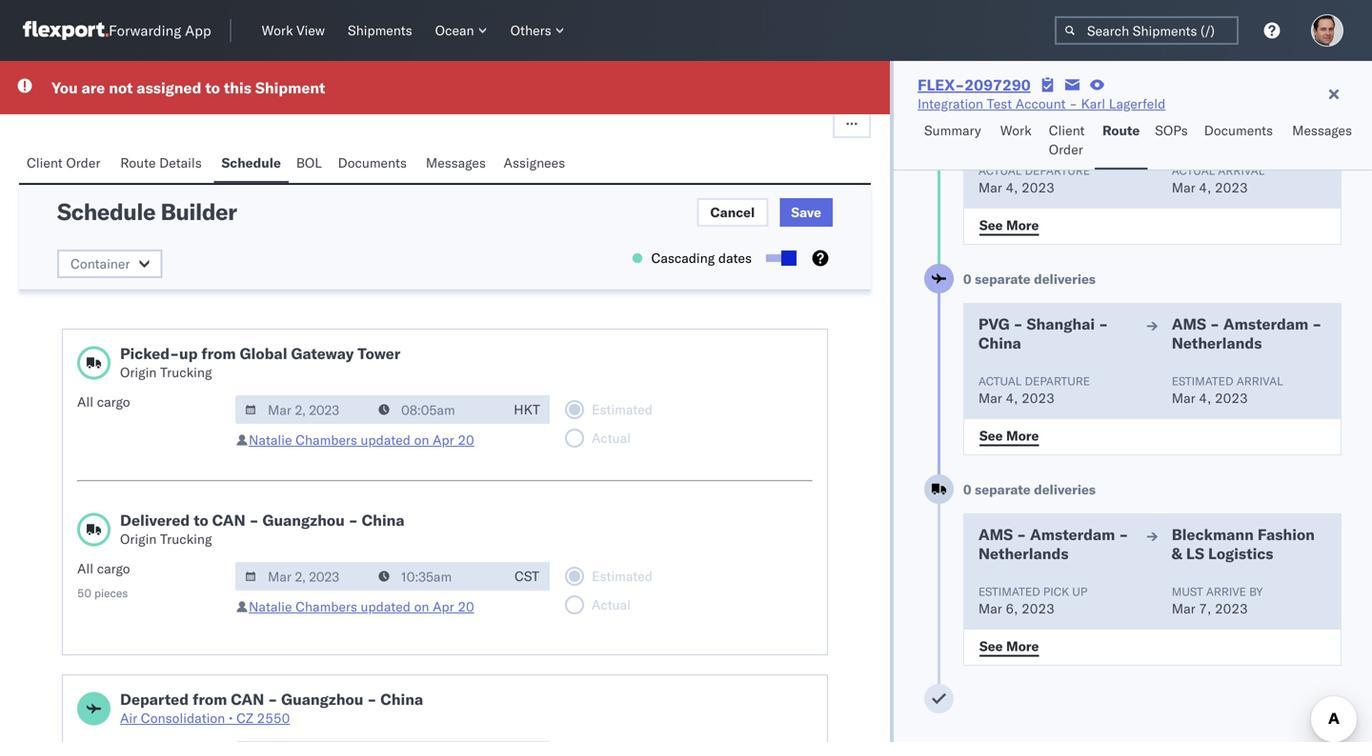 Task type: vqa. For each thing, say whether or not it's contained in the screenshot.
Description of goods
no



Task type: locate. For each thing, give the bounding box(es) containing it.
1 vertical spatial deliveries
[[1034, 481, 1096, 498]]

actual departure mar 4, 2023
[[979, 164, 1091, 196], [979, 374, 1091, 407]]

client order for client order button to the left
[[27, 154, 100, 171]]

0 horizontal spatial documents
[[338, 154, 407, 171]]

4,
[[1006, 179, 1019, 196], [1200, 179, 1212, 196], [1006, 390, 1019, 407], [1200, 390, 1212, 407]]

2 natalie chambers updated on apr 20 from the top
[[249, 599, 474, 615]]

ams
[[1172, 315, 1207, 334], [979, 525, 1014, 544]]

1 on from the top
[[414, 432, 429, 449]]

1 natalie chambers updated on apr 20 button from the top
[[249, 432, 474, 449]]

•
[[229, 710, 233, 727]]

2 vertical spatial see
[[980, 638, 1003, 655]]

trucking
[[160, 364, 212, 381], [160, 531, 212, 548]]

client order down integration test account - karl lagerfeld link
[[1049, 122, 1085, 158]]

0 vertical spatial china
[[979, 334, 1022, 353]]

documents button right sops
[[1197, 113, 1285, 170]]

1 vertical spatial can
[[231, 690, 264, 709]]

3 see more from the top
[[980, 638, 1039, 655]]

0 vertical spatial documents
[[1205, 122, 1274, 139]]

0 horizontal spatial work
[[262, 22, 293, 39]]

gateway
[[291, 344, 354, 363]]

cascading
[[652, 250, 715, 266]]

Search Shipments (/) text field
[[1055, 16, 1239, 45]]

documents
[[1205, 122, 1274, 139], [338, 154, 407, 171]]

1 separate from the top
[[975, 271, 1031, 287]]

0 horizontal spatial schedule
[[57, 197, 156, 226]]

can up cz
[[231, 690, 264, 709]]

1 vertical spatial ams
[[979, 525, 1014, 544]]

client down integration test account - karl lagerfeld link
[[1049, 122, 1085, 139]]

order
[[1049, 141, 1084, 158], [66, 154, 100, 171]]

documents button right bol
[[330, 146, 418, 183]]

1 horizontal spatial work
[[1001, 122, 1032, 139]]

bol
[[296, 154, 322, 171]]

1 vertical spatial messages
[[426, 154, 486, 171]]

1 horizontal spatial client
[[1049, 122, 1085, 139]]

see more for pvg
[[980, 428, 1039, 444]]

up inside the estimated pick up mar 6, 2023
[[1073, 585, 1088, 599]]

3 see from the top
[[980, 638, 1003, 655]]

0 vertical spatial see more
[[980, 217, 1039, 234]]

0 vertical spatial natalie chambers updated on apr 20 button
[[249, 432, 474, 449]]

to right delivered
[[194, 511, 208, 530]]

1 vertical spatial arrival
[[1237, 374, 1284, 388]]

summary
[[925, 122, 982, 139]]

amsterdam
[[1224, 315, 1309, 334], [1031, 525, 1116, 544]]

documents right bol button
[[338, 154, 407, 171]]

2097290
[[965, 75, 1031, 94]]

schedule builder
[[57, 197, 237, 226]]

1 vertical spatial guangzhou
[[281, 690, 364, 709]]

1 vertical spatial from
[[193, 690, 227, 709]]

order right the work button
[[1049, 141, 1084, 158]]

can inside delivered to can - guangzhou - china origin trucking
[[212, 511, 246, 530]]

1 origin from the top
[[120, 364, 157, 381]]

1 chambers from the top
[[296, 432, 357, 449]]

work inside "link"
[[262, 22, 293, 39]]

1 vertical spatial separate
[[975, 481, 1031, 498]]

guangzhou inside departed from can - guangzhou - china air consolidation • cz 2550
[[281, 690, 364, 709]]

arrival
[[1219, 164, 1265, 178], [1237, 374, 1284, 388]]

from
[[202, 344, 236, 363], [193, 690, 227, 709]]

natalie for global
[[249, 432, 292, 449]]

1 horizontal spatial route
[[1103, 122, 1140, 139]]

4, inside estimated arrival mar 4, 2023
[[1200, 390, 1212, 407]]

1 departure from the top
[[1025, 164, 1091, 178]]

actual departure mar 4, 2023 down integration test account - karl lagerfeld link
[[979, 164, 1091, 196]]

1 vertical spatial natalie chambers updated on apr 20 button
[[249, 599, 474, 615]]

ams - amsterdam - netherlands up estimated arrival mar 4, 2023
[[1172, 315, 1322, 353]]

0 vertical spatial to
[[205, 78, 220, 97]]

2 0 from the top
[[964, 481, 972, 498]]

client order button down the you
[[19, 146, 113, 183]]

all
[[77, 394, 94, 410], [77, 561, 94, 577]]

departure for estimated arrival mar 4, 2023
[[1025, 374, 1091, 388]]

cargo up the pieces
[[97, 561, 130, 577]]

MMM D, YYYY text field
[[235, 562, 371, 591], [235, 742, 371, 743]]

0 vertical spatial natalie
[[249, 432, 292, 449]]

schedule left bol
[[222, 154, 281, 171]]

0 vertical spatial chambers
[[296, 432, 357, 449]]

estimated inside the estimated pick up mar 6, 2023
[[979, 585, 1041, 599]]

1 natalie chambers updated on apr 20 from the top
[[249, 432, 474, 449]]

actual for actual arrival mar 4, 2023
[[979, 164, 1022, 178]]

route down the lagerfeld
[[1103, 122, 1140, 139]]

0 horizontal spatial client
[[27, 154, 63, 171]]

apr
[[433, 432, 454, 449], [433, 599, 454, 615]]

0 vertical spatial deliveries
[[1034, 271, 1096, 287]]

all for all cargo
[[77, 394, 94, 410]]

tower
[[358, 344, 401, 363]]

2023 inside actual arrival mar 4, 2023
[[1215, 179, 1249, 196]]

work left view
[[262, 22, 293, 39]]

1 vertical spatial on
[[414, 599, 429, 615]]

0 vertical spatial can
[[212, 511, 246, 530]]

work down test
[[1001, 122, 1032, 139]]

1 vertical spatial to
[[194, 511, 208, 530]]

0 vertical spatial work
[[262, 22, 293, 39]]

2 more from the top
[[1007, 428, 1039, 444]]

0 vertical spatial origin
[[120, 364, 157, 381]]

logistics
[[1209, 544, 1274, 563]]

see more button for pvg
[[968, 422, 1051, 451]]

work inside button
[[1001, 122, 1032, 139]]

up
[[179, 344, 198, 363], [1073, 585, 1088, 599]]

client down the you
[[27, 154, 63, 171]]

updated
[[361, 432, 411, 449], [361, 599, 411, 615]]

documents up actual arrival mar 4, 2023
[[1205, 122, 1274, 139]]

0 vertical spatial see
[[980, 217, 1003, 234]]

0 vertical spatial up
[[179, 344, 198, 363]]

1 vertical spatial chambers
[[296, 599, 357, 615]]

2023 inside the estimated pick up mar 6, 2023
[[1022, 601, 1055, 617]]

separate
[[975, 271, 1031, 287], [975, 481, 1031, 498]]

0 horizontal spatial ams - amsterdam - netherlands
[[979, 525, 1129, 563]]

mmm d, yyyy text field down 2550 on the bottom left of the page
[[235, 742, 371, 743]]

0 vertical spatial separate
[[975, 271, 1031, 287]]

arrival inside estimated arrival mar 4, 2023
[[1237, 374, 1284, 388]]

actual departure mar 4, 2023 for estimated arrival mar 4, 2023
[[979, 374, 1091, 407]]

see for pvg
[[980, 428, 1003, 444]]

schedule up container
[[57, 197, 156, 226]]

1 horizontal spatial ams - amsterdam - netherlands
[[1172, 315, 1322, 353]]

natalie chambers updated on apr 20 for -
[[249, 599, 474, 615]]

ams - amsterdam - netherlands up pick
[[979, 525, 1129, 563]]

1 horizontal spatial messages
[[1293, 122, 1353, 139]]

0 vertical spatial estimated
[[1172, 374, 1234, 388]]

all inside all cargo 50 pieces
[[77, 561, 94, 577]]

1 horizontal spatial netherlands
[[1172, 334, 1263, 353]]

1 vertical spatial see more button
[[968, 422, 1051, 451]]

guangzhou
[[263, 511, 345, 530], [281, 690, 364, 709]]

actual down sops
[[1172, 164, 1216, 178]]

actual
[[979, 164, 1022, 178], [1172, 164, 1216, 178], [979, 374, 1022, 388]]

messages
[[1293, 122, 1353, 139], [426, 154, 486, 171]]

2 see more from the top
[[980, 428, 1039, 444]]

account
[[1016, 95, 1066, 112]]

2 see from the top
[[980, 428, 1003, 444]]

china inside departed from can - guangzhou - china air consolidation • cz 2550
[[381, 690, 423, 709]]

1 20 from the top
[[458, 432, 474, 449]]

2 vertical spatial -- : -- -- text field
[[369, 742, 504, 743]]

origin down delivered
[[120, 531, 157, 548]]

arrival for estimated arrival mar 4, 2023
[[1237, 374, 1284, 388]]

order down are
[[66, 154, 100, 171]]

0 for pvg - shanghai - china
[[964, 271, 972, 287]]

can inside departed from can - guangzhou - china air consolidation • cz 2550
[[231, 690, 264, 709]]

see more button
[[968, 212, 1051, 240], [968, 422, 1051, 451], [968, 633, 1051, 662]]

2 vertical spatial see more button
[[968, 633, 1051, 662]]

0 vertical spatial departure
[[1025, 164, 1091, 178]]

see for ams
[[980, 638, 1003, 655]]

1 horizontal spatial estimated
[[1172, 374, 1234, 388]]

2 chambers from the top
[[296, 599, 357, 615]]

estimated for 4,
[[1172, 374, 1234, 388]]

origin down picked-
[[120, 364, 157, 381]]

2 on from the top
[[414, 599, 429, 615]]

2 origin from the top
[[120, 531, 157, 548]]

all for all cargo 50 pieces
[[77, 561, 94, 577]]

1 horizontal spatial client order
[[1049, 122, 1085, 158]]

cargo down picked-
[[97, 394, 130, 410]]

1 vertical spatial natalie
[[249, 599, 292, 615]]

1 see more button from the top
[[968, 212, 1051, 240]]

0 vertical spatial arrival
[[1219, 164, 1265, 178]]

0 horizontal spatial route
[[120, 154, 156, 171]]

0 vertical spatial netherlands
[[1172, 334, 1263, 353]]

route for route
[[1103, 122, 1140, 139]]

1 vertical spatial 0 separate deliveries
[[964, 481, 1096, 498]]

2 natalie from the top
[[249, 599, 292, 615]]

1 vertical spatial cargo
[[97, 561, 130, 577]]

1 vertical spatial schedule
[[57, 197, 156, 226]]

up left 'global'
[[179, 344, 198, 363]]

0 vertical spatial all
[[77, 394, 94, 410]]

china for departed from can - guangzhou - china
[[381, 690, 423, 709]]

2 actual departure mar 4, 2023 from the top
[[979, 374, 1091, 407]]

actual for estimated arrival mar 4, 2023
[[979, 374, 1022, 388]]

1 all from the top
[[77, 394, 94, 410]]

netherlands up the estimated pick up mar 6, 2023
[[979, 544, 1069, 563]]

1 horizontal spatial ams
[[1172, 315, 1207, 334]]

mar inside the estimated pick up mar 6, 2023
[[979, 601, 1003, 617]]

2 -- : -- -- text field from the top
[[369, 562, 504, 591]]

1 apr from the top
[[433, 432, 454, 449]]

cancel
[[711, 204, 755, 221]]

more
[[1007, 217, 1039, 234], [1007, 428, 1039, 444], [1007, 638, 1039, 655]]

others button
[[503, 18, 573, 43]]

1 cargo from the top
[[97, 394, 130, 410]]

documents button
[[1197, 113, 1285, 170], [330, 146, 418, 183]]

1 vertical spatial up
[[1073, 585, 1088, 599]]

1 horizontal spatial documents button
[[1197, 113, 1285, 170]]

0 vertical spatial route
[[1103, 122, 1140, 139]]

from left 'global'
[[202, 344, 236, 363]]

1 0 separate deliveries from the top
[[964, 271, 1096, 287]]

0 vertical spatial schedule
[[222, 154, 281, 171]]

route button
[[1095, 113, 1148, 170]]

schedule for schedule builder
[[57, 197, 156, 226]]

1 vertical spatial see more
[[980, 428, 1039, 444]]

cascading dates
[[652, 250, 752, 266]]

schedule inside button
[[222, 154, 281, 171]]

ams up estimated arrival mar 4, 2023
[[1172, 315, 1207, 334]]

20 for delivered to can - guangzhou - china
[[458, 599, 474, 615]]

1 vertical spatial estimated
[[979, 585, 1041, 599]]

1 vertical spatial amsterdam
[[1031, 525, 1116, 544]]

0 horizontal spatial documents button
[[330, 146, 418, 183]]

natalie down delivered to can - guangzhou - china origin trucking
[[249, 599, 292, 615]]

0 vertical spatial natalie chambers updated on apr 20
[[249, 432, 474, 449]]

1 actual departure mar 4, 2023 from the top
[[979, 164, 1091, 196]]

arrival inside actual arrival mar 4, 2023
[[1219, 164, 1265, 178]]

can for to
[[212, 511, 246, 530]]

air
[[120, 710, 137, 727]]

0 vertical spatial 0 separate deliveries
[[964, 271, 1096, 287]]

consolidation
[[141, 710, 225, 727]]

natalie down mmm d, yyyy text box at left
[[249, 432, 292, 449]]

0 vertical spatial updated
[[361, 432, 411, 449]]

0 horizontal spatial netherlands
[[979, 544, 1069, 563]]

this
[[224, 78, 252, 97]]

2 vertical spatial china
[[381, 690, 423, 709]]

0 horizontal spatial up
[[179, 344, 198, 363]]

container
[[71, 255, 130, 272]]

route left details
[[120, 154, 156, 171]]

1 vertical spatial apr
[[433, 599, 454, 615]]

pieces
[[94, 586, 128, 601]]

2 0 separate deliveries from the top
[[964, 481, 1096, 498]]

documents for the left the documents button
[[338, 154, 407, 171]]

flex-2097290
[[918, 75, 1031, 94]]

mmm d, yyyy text field down delivered to can - guangzhou - china origin trucking
[[235, 562, 371, 591]]

trucking down picked-
[[160, 364, 212, 381]]

work
[[262, 22, 293, 39], [1001, 122, 1032, 139]]

2 separate from the top
[[975, 481, 1031, 498]]

0 vertical spatial 20
[[458, 432, 474, 449]]

actual down the summary
[[979, 164, 1022, 178]]

work for work view
[[262, 22, 293, 39]]

separate for pvg
[[975, 271, 1031, 287]]

1 vertical spatial departure
[[1025, 374, 1091, 388]]

0 vertical spatial on
[[414, 432, 429, 449]]

chambers
[[296, 432, 357, 449], [296, 599, 357, 615]]

view
[[297, 22, 325, 39]]

departure down pvg - shanghai - china
[[1025, 374, 1091, 388]]

netherlands up estimated arrival mar 4, 2023
[[1172, 334, 1263, 353]]

actual down the pvg
[[979, 374, 1022, 388]]

deliveries for shanghai
[[1034, 271, 1096, 287]]

3 see more button from the top
[[968, 633, 1051, 662]]

china
[[979, 334, 1022, 353], [362, 511, 405, 530], [381, 690, 423, 709]]

1 horizontal spatial up
[[1073, 585, 1088, 599]]

2 departure from the top
[[1025, 374, 1091, 388]]

2 all from the top
[[77, 561, 94, 577]]

2 trucking from the top
[[160, 531, 212, 548]]

cargo inside all cargo 50 pieces
[[97, 561, 130, 577]]

origin inside delivered to can - guangzhou - china origin trucking
[[120, 531, 157, 548]]

flexport. image
[[23, 21, 109, 40]]

2 updated from the top
[[361, 599, 411, 615]]

see
[[980, 217, 1003, 234], [980, 428, 1003, 444], [980, 638, 1003, 655]]

estimated inside estimated arrival mar 4, 2023
[[1172, 374, 1234, 388]]

china inside delivered to can - guangzhou - china origin trucking
[[362, 511, 405, 530]]

amsterdam up pick
[[1031, 525, 1116, 544]]

1 vertical spatial origin
[[120, 531, 157, 548]]

1 trucking from the top
[[160, 364, 212, 381]]

from up 'consolidation'
[[193, 690, 227, 709]]

1 vertical spatial netherlands
[[979, 544, 1069, 563]]

must
[[1172, 585, 1204, 599]]

updated for delivered to can - guangzhou - china
[[361, 599, 411, 615]]

must arrive by mar 7, 2023
[[1172, 585, 1264, 617]]

0 vertical spatial from
[[202, 344, 236, 363]]

departure
[[1025, 164, 1091, 178], [1025, 374, 1091, 388]]

can right delivered
[[212, 511, 246, 530]]

2 natalie chambers updated on apr 20 button from the top
[[249, 599, 474, 615]]

assignees button
[[496, 146, 577, 183]]

0 vertical spatial ams - amsterdam - netherlands
[[1172, 315, 1322, 353]]

1 vertical spatial 0
[[964, 481, 972, 498]]

up right pick
[[1073, 585, 1088, 599]]

actual departure mar 4, 2023 for actual arrival mar 4, 2023
[[979, 164, 1091, 196]]

amsterdam up estimated arrival mar 4, 2023
[[1224, 315, 1309, 334]]

forwarding app link
[[23, 21, 211, 40]]

estimated pick up mar 6, 2023
[[979, 585, 1088, 617]]

2 cargo from the top
[[97, 561, 130, 577]]

forwarding
[[109, 21, 181, 40]]

1 0 from the top
[[964, 271, 972, 287]]

deliveries
[[1034, 271, 1096, 287], [1034, 481, 1096, 498]]

2023
[[1022, 179, 1055, 196], [1215, 179, 1249, 196], [1022, 390, 1055, 407], [1215, 390, 1249, 407], [1022, 601, 1055, 617], [1215, 601, 1249, 617]]

1 horizontal spatial schedule
[[222, 154, 281, 171]]

-- : -- -- text field
[[369, 396, 504, 424], [369, 562, 504, 591], [369, 742, 504, 743]]

1 deliveries from the top
[[1034, 271, 1096, 287]]

1 vertical spatial -- : -- -- text field
[[369, 562, 504, 591]]

1 vertical spatial china
[[362, 511, 405, 530]]

client order down the you
[[27, 154, 100, 171]]

guangzhou for to
[[263, 511, 345, 530]]

1 vertical spatial documents
[[338, 154, 407, 171]]

see more button for ams
[[968, 633, 1051, 662]]

china for delivered to can - guangzhou - china
[[362, 511, 405, 530]]

ams up 6,
[[979, 525, 1014, 544]]

apr for delivered to can - guangzhou - china
[[433, 599, 454, 615]]

all cargo 50 pieces
[[77, 561, 130, 601]]

0
[[964, 271, 972, 287], [964, 481, 972, 498]]

actual departure mar 4, 2023 down pvg - shanghai - china
[[979, 374, 1091, 407]]

actual inside actual arrival mar 4, 2023
[[1172, 164, 1216, 178]]

None checkbox
[[767, 255, 793, 262]]

on
[[414, 432, 429, 449], [414, 599, 429, 615]]

&
[[1172, 544, 1183, 563]]

0 vertical spatial trucking
[[160, 364, 212, 381]]

1 -- : -- -- text field from the top
[[369, 396, 504, 424]]

forwarding app
[[109, 21, 211, 40]]

2023 inside estimated arrival mar 4, 2023
[[1215, 390, 1249, 407]]

ams - amsterdam - netherlands
[[1172, 315, 1322, 353], [979, 525, 1129, 563]]

1 vertical spatial actual departure mar 4, 2023
[[979, 374, 1091, 407]]

messages for leftmost messages button
[[426, 154, 486, 171]]

0 vertical spatial messages
[[1293, 122, 1353, 139]]

2 20 from the top
[[458, 599, 474, 615]]

guangzhou inside delivered to can - guangzhou - china origin trucking
[[263, 511, 345, 530]]

0 vertical spatial -- : -- -- text field
[[369, 396, 504, 424]]

1 natalie from the top
[[249, 432, 292, 449]]

2 vertical spatial more
[[1007, 638, 1039, 655]]

to left this
[[205, 78, 220, 97]]

trucking down delivered
[[160, 531, 212, 548]]

2 apr from the top
[[433, 599, 454, 615]]

2 deliveries from the top
[[1034, 481, 1096, 498]]

natalie chambers updated on apr 20 button
[[249, 432, 474, 449], [249, 599, 474, 615]]

origin
[[120, 364, 157, 381], [120, 531, 157, 548]]

MMM D, YYYY text field
[[235, 396, 371, 424]]

shanghai
[[1027, 315, 1096, 334]]

natalie chambers updated on apr 20 button for tower
[[249, 432, 474, 449]]

1 updated from the top
[[361, 432, 411, 449]]

on for picked-up from global gateway tower
[[414, 432, 429, 449]]

client order button down karl
[[1042, 113, 1095, 170]]

3 more from the top
[[1007, 638, 1039, 655]]

more for amsterdam
[[1007, 638, 1039, 655]]

1 horizontal spatial documents
[[1205, 122, 1274, 139]]

0 horizontal spatial messages
[[426, 154, 486, 171]]

to
[[205, 78, 220, 97], [194, 511, 208, 530]]

departure down integration test account - karl lagerfeld link
[[1025, 164, 1091, 178]]

2 see more button from the top
[[968, 422, 1051, 451]]

-- : -- -- text field for picked-up from global gateway tower
[[369, 396, 504, 424]]

chambers for gateway
[[296, 432, 357, 449]]

2 vertical spatial see more
[[980, 638, 1039, 655]]

schedule for schedule
[[222, 154, 281, 171]]

route
[[1103, 122, 1140, 139], [120, 154, 156, 171]]

1 vertical spatial more
[[1007, 428, 1039, 444]]

0 vertical spatial 0
[[964, 271, 972, 287]]



Task type: describe. For each thing, give the bounding box(es) containing it.
ocean
[[435, 22, 474, 39]]

save button
[[780, 198, 833, 227]]

all cargo
[[77, 394, 130, 410]]

actual arrival mar 4, 2023
[[1172, 164, 1265, 196]]

schedule button
[[214, 146, 289, 183]]

work button
[[993, 113, 1042, 170]]

deliveries for amsterdam
[[1034, 481, 1096, 498]]

2550
[[257, 710, 290, 727]]

ocean button
[[428, 18, 495, 43]]

1 horizontal spatial amsterdam
[[1224, 315, 1309, 334]]

details
[[159, 154, 202, 171]]

departed
[[120, 690, 189, 709]]

50
[[77, 586, 91, 601]]

1 see more from the top
[[980, 217, 1039, 234]]

shipments
[[348, 22, 412, 39]]

apr for picked-up from global gateway tower
[[433, 432, 454, 449]]

3 -- : -- -- text field from the top
[[369, 742, 504, 743]]

pvg - shanghai - china
[[979, 315, 1109, 353]]

1 mmm d, yyyy text field from the top
[[235, 562, 371, 591]]

bol button
[[289, 146, 330, 183]]

route details
[[120, 154, 202, 171]]

flex-2097290 link
[[918, 75, 1031, 94]]

0 separate deliveries for amsterdam
[[964, 481, 1096, 498]]

client order for the right client order button
[[1049, 122, 1085, 158]]

builder
[[161, 197, 237, 226]]

mar inside estimated arrival mar 4, 2023
[[1172, 390, 1196, 407]]

separate for ams
[[975, 481, 1031, 498]]

can for from
[[231, 690, 264, 709]]

from inside departed from can - guangzhou - china air consolidation • cz 2550
[[193, 690, 227, 709]]

assignees
[[504, 154, 566, 171]]

up inside 'picked-up from global gateway tower origin trucking'
[[179, 344, 198, 363]]

flex-
[[918, 75, 965, 94]]

bleckmann
[[1172, 525, 1255, 544]]

from inside 'picked-up from global gateway tower origin trucking'
[[202, 344, 236, 363]]

departure for actual arrival mar 4, 2023
[[1025, 164, 1091, 178]]

shipment
[[255, 78, 325, 97]]

2023 inside must arrive by mar 7, 2023
[[1215, 601, 1249, 617]]

work for work
[[1001, 122, 1032, 139]]

to inside delivered to can - guangzhou - china origin trucking
[[194, 511, 208, 530]]

lagerfeld
[[1109, 95, 1166, 112]]

0 horizontal spatial ams
[[979, 525, 1014, 544]]

20 for picked-up from global gateway tower
[[458, 432, 474, 449]]

picked-up from global gateway tower origin trucking
[[120, 344, 401, 381]]

work view link
[[254, 18, 333, 43]]

arrive
[[1207, 585, 1247, 599]]

karl
[[1082, 95, 1106, 112]]

not
[[109, 78, 133, 97]]

sops button
[[1148, 113, 1197, 170]]

1 horizontal spatial messages button
[[1285, 113, 1363, 170]]

are
[[82, 78, 105, 97]]

mar inside actual arrival mar 4, 2023
[[1172, 179, 1196, 196]]

arrival for actual arrival mar 4, 2023
[[1219, 164, 1265, 178]]

0 horizontal spatial messages button
[[418, 146, 496, 183]]

on for delivered to can - guangzhou - china
[[414, 599, 429, 615]]

app
[[185, 21, 211, 40]]

guangzhou for from
[[281, 690, 364, 709]]

1 vertical spatial ams - amsterdam - netherlands
[[979, 525, 1129, 563]]

0 horizontal spatial client order button
[[19, 146, 113, 183]]

delivered to can - guangzhou - china origin trucking
[[120, 511, 405, 548]]

cz
[[237, 710, 253, 727]]

-- : -- -- text field for delivered to can - guangzhou - china
[[369, 562, 504, 591]]

trucking inside 'picked-up from global gateway tower origin trucking'
[[160, 364, 212, 381]]

estimated for mar
[[979, 585, 1041, 599]]

cargo for all cargo
[[97, 394, 130, 410]]

summary button
[[917, 113, 993, 170]]

documents for the right the documents button
[[1205, 122, 1274, 139]]

chambers for guangzhou
[[296, 599, 357, 615]]

you are not assigned to this shipment
[[51, 78, 325, 97]]

work view
[[262, 22, 325, 39]]

0 for ams - amsterdam - netherlands
[[964, 481, 972, 498]]

more for shanghai
[[1007, 428, 1039, 444]]

pick
[[1044, 585, 1070, 599]]

natalie for -
[[249, 599, 292, 615]]

1 see from the top
[[980, 217, 1003, 234]]

test
[[987, 95, 1013, 112]]

picked-
[[120, 344, 179, 363]]

fashion
[[1258, 525, 1316, 544]]

0 vertical spatial ams
[[1172, 315, 1207, 334]]

others
[[511, 22, 552, 39]]

route for route details
[[120, 154, 156, 171]]

save
[[792, 204, 822, 221]]

ls
[[1187, 544, 1205, 563]]

updated for picked-up from global gateway tower
[[361, 432, 411, 449]]

integration test account - karl lagerfeld link
[[918, 94, 1166, 113]]

integration test account - karl lagerfeld
[[918, 95, 1166, 112]]

bleckmann fashion & ls logistics
[[1172, 525, 1316, 563]]

departed from can - guangzhou - china air consolidation • cz 2550
[[120, 690, 423, 727]]

delivered
[[120, 511, 190, 530]]

0 vertical spatial client
[[1049, 122, 1085, 139]]

4, inside actual arrival mar 4, 2023
[[1200, 179, 1212, 196]]

sops
[[1156, 122, 1189, 139]]

mar inside must arrive by mar 7, 2023
[[1172, 601, 1196, 617]]

cargo for all cargo 50 pieces
[[97, 561, 130, 577]]

0 separate deliveries for shanghai
[[964, 271, 1096, 287]]

by
[[1250, 585, 1264, 599]]

0 horizontal spatial amsterdam
[[1031, 525, 1116, 544]]

6,
[[1006, 601, 1019, 617]]

assigned
[[137, 78, 202, 97]]

you
[[51, 78, 78, 97]]

messages for the rightmost messages button
[[1293, 122, 1353, 139]]

origin inside 'picked-up from global gateway tower origin trucking'
[[120, 364, 157, 381]]

estimated arrival mar 4, 2023
[[1172, 374, 1284, 407]]

integration
[[918, 95, 984, 112]]

natalie chambers updated on apr 20 for tower
[[249, 432, 474, 449]]

shipments link
[[340, 18, 420, 43]]

0 horizontal spatial order
[[66, 154, 100, 171]]

cancel button
[[697, 198, 769, 227]]

hkt
[[514, 401, 540, 418]]

dates
[[719, 250, 752, 266]]

pvg
[[979, 315, 1010, 334]]

1 horizontal spatial order
[[1049, 141, 1084, 158]]

7,
[[1200, 601, 1212, 617]]

trucking inside delivered to can - guangzhou - china origin trucking
[[160, 531, 212, 548]]

route details button
[[113, 146, 214, 183]]

cst
[[515, 568, 540, 585]]

container button
[[57, 250, 162, 278]]

2 mmm d, yyyy text field from the top
[[235, 742, 371, 743]]

air consolidation • cz 2550 link
[[120, 709, 423, 728]]

china inside pvg - shanghai - china
[[979, 334, 1022, 353]]

see more for ams
[[980, 638, 1039, 655]]

natalie chambers updated on apr 20 button for -
[[249, 599, 474, 615]]

global
[[240, 344, 288, 363]]

1 horizontal spatial client order button
[[1042, 113, 1095, 170]]

1 more from the top
[[1007, 217, 1039, 234]]



